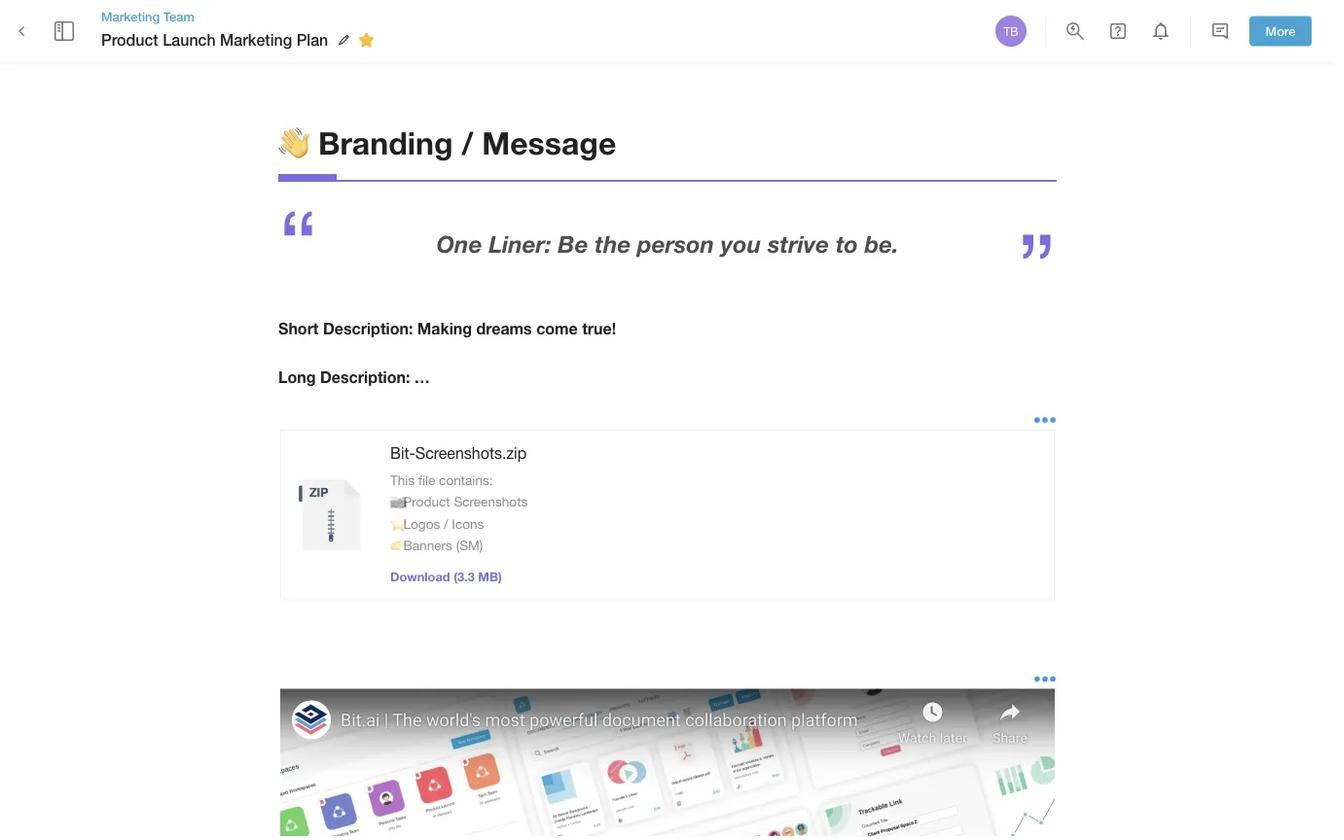 Task type: vqa. For each thing, say whether or not it's contained in the screenshot.
bottom THAT
no



Task type: locate. For each thing, give the bounding box(es) containing it.
description: left the …
[[320, 368, 410, 386]]

👋
[[278, 124, 309, 161]]

file
[[418, 473, 435, 488]]

come
[[536, 320, 578, 338]]

message
[[482, 124, 616, 161]]

👋 branding / message
[[278, 124, 616, 161]]

1 vertical spatial /
[[444, 516, 448, 532]]

1 horizontal spatial /
[[462, 124, 473, 161]]

marketing up product
[[101, 9, 160, 24]]

remove favorite image
[[354, 28, 378, 52]]

long description: …
[[278, 368, 430, 386]]

/
[[462, 124, 473, 161], [444, 516, 448, 532]]

0 vertical spatial description:
[[323, 320, 413, 338]]

1 vertical spatial description:
[[320, 368, 410, 386]]

0 vertical spatial marketing
[[101, 9, 160, 24]]

/ left icons
[[444, 516, 448, 532]]

product
[[101, 31, 158, 49]]

0 vertical spatial /
[[462, 124, 473, 161]]

description: up "long description: …"
[[323, 320, 413, 338]]

marketing down 'marketing team' link
[[220, 31, 292, 49]]

bit-screenshots.zip
[[390, 444, 527, 462]]

download (3.3 mb) link
[[390, 569, 502, 584]]

this file contains: 📷product screenshots ⭐️logos / icons 👉banners (sm)
[[390, 473, 528, 554]]

you
[[721, 230, 761, 257]]

more button
[[1250, 16, 1312, 46]]

⭐️logos
[[390, 516, 440, 532]]

be
[[558, 230, 588, 257]]

team
[[163, 9, 194, 24]]

making
[[417, 320, 472, 338]]

1 horizontal spatial marketing
[[220, 31, 292, 49]]

be.
[[865, 230, 899, 257]]

this
[[390, 473, 415, 488]]

0 horizontal spatial /
[[444, 516, 448, 532]]

📷product
[[390, 495, 450, 510]]

more
[[1266, 23, 1296, 39]]

true!
[[582, 320, 616, 338]]

/ left message
[[462, 124, 473, 161]]

marketing
[[101, 9, 160, 24], [220, 31, 292, 49]]

bit-
[[390, 444, 415, 462]]

mb)
[[478, 569, 502, 584]]

description:
[[323, 320, 413, 338], [320, 368, 410, 386]]

…
[[414, 368, 430, 386]]



Task type: describe. For each thing, give the bounding box(es) containing it.
product launch marketing plan
[[101, 31, 328, 49]]

icons
[[452, 516, 484, 532]]

to
[[836, 230, 858, 257]]

strive
[[768, 230, 829, 257]]

marketing team link
[[101, 8, 381, 25]]

person
[[637, 230, 714, 257]]

screenshots
[[454, 495, 528, 510]]

download (3.3 mb)
[[390, 569, 502, 584]]

0 horizontal spatial marketing
[[101, 9, 160, 24]]

description: for short
[[323, 320, 413, 338]]

one
[[436, 230, 482, 257]]

marketing team
[[101, 9, 194, 24]]

launch
[[163, 31, 216, 49]]

👉banners
[[390, 538, 452, 554]]

1 vertical spatial marketing
[[220, 31, 292, 49]]

screenshots.zip
[[415, 444, 527, 462]]

plan
[[296, 31, 328, 49]]

long
[[278, 368, 316, 386]]

branding
[[318, 124, 453, 161]]

liner:
[[489, 230, 551, 257]]

tb button
[[993, 13, 1030, 50]]

download
[[390, 569, 450, 584]]

(3.3
[[454, 569, 475, 584]]

dreams
[[476, 320, 532, 338]]

short description: making dreams come true!
[[278, 320, 616, 338]]

/ inside this file contains: 📷product screenshots ⭐️logos / icons 👉banners (sm)
[[444, 516, 448, 532]]

(sm)
[[456, 538, 483, 554]]

the
[[595, 230, 631, 257]]

short
[[278, 320, 319, 338]]

contains:
[[439, 473, 493, 488]]

tb
[[1004, 24, 1018, 38]]

description: for long
[[320, 368, 410, 386]]

one liner: be the person you strive to be.
[[436, 230, 899, 257]]



